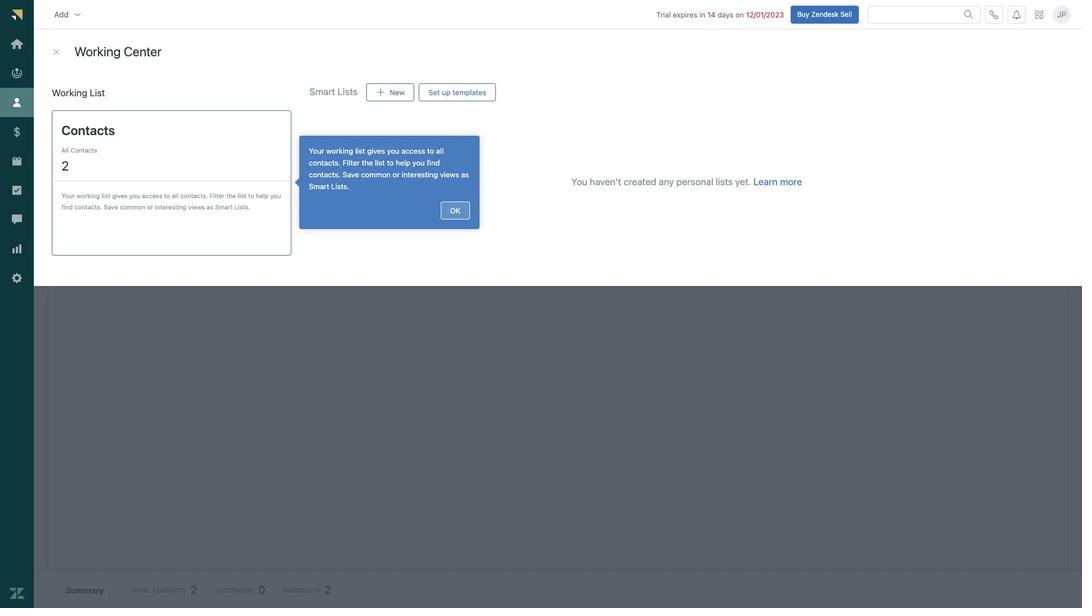 Task type: vqa. For each thing, say whether or not it's contained in the screenshot.
Export link
no



Task type: describe. For each thing, give the bounding box(es) containing it.
center
[[124, 44, 162, 59]]

ok button
[[441, 202, 470, 220]]

contacts inside all contacts 2
[[71, 146, 97, 154]]

search image
[[964, 10, 974, 19]]

working center
[[74, 44, 162, 59]]

1 vertical spatial all
[[172, 192, 179, 199]]

sell for the contacts icon
[[106, 174, 119, 183]]

1 vertical spatial lists.
[[235, 203, 250, 211]]

zendesk image
[[10, 587, 24, 602]]

all contacts 2
[[61, 146, 97, 173]]

0 horizontal spatial your
[[61, 192, 75, 199]]

0 horizontal spatial your working list gives you access to all contacts. filter the list to help you find contacts. save common or interesting views as smart lists.
[[61, 192, 281, 211]]

0 horizontal spatial interesting
[[155, 203, 186, 211]]

haven't
[[590, 177, 621, 188]]

working list contacts
[[71, 37, 122, 59]]

prospects
[[283, 587, 320, 594]]

working for working list contacts
[[71, 37, 101, 45]]

created
[[624, 177, 657, 188]]

sell inside button
[[841, 10, 852, 18]]

buy zendesk sell
[[797, 10, 852, 18]]

0 vertical spatial save
[[343, 170, 359, 179]]

set
[[429, 88, 440, 97]]

0 vertical spatial smart
[[309, 86, 335, 98]]

zendesk sell link for building image
[[75, 131, 125, 142]]

on
[[736, 10, 744, 19]]

list for working list contacts
[[103, 37, 116, 45]]

add button
[[45, 3, 91, 26]]

lists
[[338, 86, 358, 98]]

1 vertical spatial or
[[147, 203, 153, 211]]

0
[[259, 584, 265, 597]]

you
[[571, 177, 588, 188]]

1 vertical spatial find
[[61, 203, 73, 211]]

in
[[700, 10, 706, 19]]

sell for building image
[[111, 131, 125, 141]]

0 vertical spatial common
[[361, 170, 391, 179]]

jp button
[[1053, 5, 1071, 23]]

0 vertical spatial access
[[401, 147, 425, 156]]

1 vertical spatial save
[[104, 203, 118, 211]]

14
[[708, 10, 716, 19]]

new button
[[367, 83, 415, 101]]

zendesk for zendesk sell link related to the contacts icon
[[75, 174, 104, 183]]

working list
[[52, 87, 105, 99]]

customers
[[215, 587, 254, 594]]

days
[[718, 10, 734, 19]]

0 horizontal spatial as
[[207, 203, 213, 211]]

ok
[[450, 206, 461, 215]]

1 vertical spatial smart
[[309, 182, 329, 191]]

calls image
[[990, 10, 999, 19]]

working for working list
[[52, 87, 87, 99]]

list for working list
[[90, 87, 105, 99]]

1 vertical spatial common
[[120, 203, 145, 211]]

1 vertical spatial working
[[77, 192, 100, 199]]

0 vertical spatial or
[[393, 170, 400, 179]]



Task type: locate. For each thing, give the bounding box(es) containing it.
0 vertical spatial all
[[436, 147, 444, 156]]

you haven't created any personal lists yet. learn more
[[571, 177, 802, 188]]

summary
[[65, 586, 104, 596]]

save
[[343, 170, 359, 179], [104, 203, 118, 211]]

to
[[427, 147, 434, 156], [387, 158, 394, 167], [164, 192, 170, 199], [248, 192, 254, 199]]

interesting
[[402, 170, 438, 179], [155, 203, 186, 211]]

access
[[401, 147, 425, 156], [142, 192, 162, 199]]

contacts
[[71, 44, 122, 59], [61, 123, 115, 138], [71, 146, 97, 154], [152, 587, 186, 594]]

zendesk sell link
[[75, 131, 125, 142], [75, 174, 119, 185]]

lists.
[[331, 182, 349, 191], [235, 203, 250, 211]]

1 horizontal spatial working
[[326, 147, 353, 156]]

views
[[440, 170, 459, 179], [188, 203, 205, 211]]

total
[[131, 587, 151, 594]]

2 vertical spatial zendesk
[[75, 174, 104, 183]]

0 horizontal spatial all
[[172, 192, 179, 199]]

0 horizontal spatial common
[[120, 203, 145, 211]]

working down cancel icon at the left top of the page
[[52, 87, 87, 99]]

gives
[[367, 147, 385, 156], [112, 192, 128, 199]]

2 down "all" at the top
[[61, 158, 69, 173]]

set up templates button
[[419, 83, 496, 101]]

learn more link
[[754, 177, 802, 188]]

0 horizontal spatial working
[[77, 192, 100, 199]]

1 vertical spatial list
[[90, 87, 105, 99]]

contacts right "all" at the top
[[71, 146, 97, 154]]

0 vertical spatial filter
[[343, 158, 360, 167]]

1 horizontal spatial 2
[[191, 584, 197, 597]]

zendesk sell link down all contacts 2
[[75, 174, 119, 185]]

1 vertical spatial filter
[[210, 192, 225, 199]]

zendesk up all contacts 2
[[75, 131, 108, 141]]

find
[[427, 158, 440, 167], [61, 203, 73, 211]]

1 vertical spatial interesting
[[155, 203, 186, 211]]

your working list gives you access to all contacts. filter the list to help you find contacts. save common or interesting views as smart lists.
[[309, 147, 469, 191], [61, 192, 281, 211]]

bell image
[[1012, 10, 1021, 19]]

1 horizontal spatial interesting
[[402, 170, 438, 179]]

buy zendesk sell button
[[791, 5, 859, 23]]

1 vertical spatial help
[[256, 192, 269, 199]]

or
[[393, 170, 400, 179], [147, 203, 153, 211]]

lists
[[716, 177, 733, 188]]

0 horizontal spatial find
[[61, 203, 73, 211]]

sell right the contacts icon
[[106, 174, 119, 183]]

working
[[71, 37, 101, 45], [74, 44, 121, 59], [52, 87, 87, 99]]

2 vertical spatial smart
[[215, 203, 233, 211]]

1 horizontal spatial lists.
[[331, 182, 349, 191]]

working down 'chevron down' image
[[71, 37, 101, 45]]

0 horizontal spatial help
[[256, 192, 269, 199]]

0 horizontal spatial filter
[[210, 192, 225, 199]]

list down 'working list contacts'
[[90, 87, 105, 99]]

as
[[461, 170, 469, 179], [207, 203, 213, 211]]

1 vertical spatial as
[[207, 203, 213, 211]]

jp
[[1057, 10, 1067, 19]]

working
[[326, 147, 353, 156], [77, 192, 100, 199]]

0 vertical spatial zendesk sell link
[[75, 131, 125, 142]]

trial
[[657, 10, 671, 19]]

1 vertical spatial sell
[[111, 131, 125, 141]]

zendesk sell
[[75, 131, 125, 141], [75, 174, 119, 183]]

1 horizontal spatial save
[[343, 170, 359, 179]]

0 vertical spatial as
[[461, 170, 469, 179]]

1 horizontal spatial all
[[436, 147, 444, 156]]

1 horizontal spatial or
[[393, 170, 400, 179]]

1 vertical spatial zendesk sell
[[75, 174, 119, 183]]

1 vertical spatial zendesk sell link
[[75, 174, 119, 185]]

working for working center
[[74, 44, 121, 59]]

0 horizontal spatial save
[[104, 203, 118, 211]]

contacts inside total contacts 2
[[152, 587, 186, 594]]

0 horizontal spatial gives
[[112, 192, 128, 199]]

0 horizontal spatial the
[[226, 192, 236, 199]]

up
[[442, 88, 451, 97]]

1 vertical spatial views
[[188, 203, 205, 211]]

help
[[396, 158, 410, 167], [256, 192, 269, 199]]

working inside 'working list contacts'
[[71, 37, 101, 45]]

you
[[387, 147, 399, 156], [412, 158, 425, 167], [129, 192, 140, 199], [270, 192, 281, 199]]

1 zendesk sell from the top
[[75, 131, 125, 141]]

1 horizontal spatial views
[[440, 170, 459, 179]]

0 vertical spatial find
[[427, 158, 440, 167]]

0 vertical spatial lists.
[[331, 182, 349, 191]]

0 vertical spatial interesting
[[402, 170, 438, 179]]

chevron down image
[[73, 10, 82, 19]]

2 for all contacts 2
[[61, 158, 69, 173]]

1 horizontal spatial your
[[309, 147, 324, 156]]

zendesk right buy
[[811, 10, 839, 18]]

add image
[[376, 88, 385, 97]]

your
[[309, 147, 324, 156], [61, 192, 75, 199]]

zendesk products image
[[1036, 10, 1043, 18]]

0 horizontal spatial 2
[[61, 158, 69, 173]]

cancel image
[[52, 47, 61, 56]]

0 vertical spatial zendesk sell
[[75, 131, 125, 141]]

common
[[361, 170, 391, 179], [120, 203, 145, 211]]

1 horizontal spatial help
[[396, 158, 410, 167]]

0 horizontal spatial access
[[142, 192, 162, 199]]

2 horizontal spatial 2
[[325, 584, 331, 597]]

list
[[103, 37, 116, 45], [90, 87, 105, 99]]

working right cancel icon at the left top of the page
[[74, 44, 121, 59]]

2 zendesk sell link from the top
[[75, 174, 119, 185]]

personal
[[677, 177, 714, 188]]

1 horizontal spatial your working list gives you access to all contacts. filter the list to help you find contacts. save common or interesting views as smart lists.
[[309, 147, 469, 191]]

zendesk sell link for the contacts icon
[[75, 174, 119, 185]]

1 horizontal spatial filter
[[343, 158, 360, 167]]

contacts right cancel icon at the left top of the page
[[71, 44, 122, 59]]

2
[[61, 158, 69, 173], [191, 584, 197, 597], [325, 584, 331, 597]]

contacts.
[[309, 158, 341, 167], [309, 170, 341, 179], [180, 192, 208, 199], [75, 203, 102, 211]]

zendesk inside button
[[811, 10, 839, 18]]

2 right prospects
[[325, 584, 331, 597]]

0 vertical spatial gives
[[367, 147, 385, 156]]

add
[[54, 9, 69, 19]]

smart lists
[[309, 86, 358, 98]]

0 vertical spatial zendesk
[[811, 10, 839, 18]]

zendesk sell down all contacts 2
[[75, 174, 119, 183]]

list left center
[[103, 37, 116, 45]]

templates
[[453, 88, 486, 97]]

0 horizontal spatial or
[[147, 203, 153, 211]]

2 left customers
[[191, 584, 197, 597]]

1 vertical spatial gives
[[112, 192, 128, 199]]

0 vertical spatial sell
[[841, 10, 852, 18]]

0 horizontal spatial views
[[188, 203, 205, 211]]

1 vertical spatial your
[[61, 192, 75, 199]]

trial expires in 14 days on 12/01/2023
[[657, 10, 784, 19]]

expires
[[673, 10, 698, 19]]

zendesk sell up all contacts 2
[[75, 131, 125, 141]]

0 horizontal spatial lists.
[[235, 203, 250, 211]]

customers 0
[[215, 584, 265, 597]]

sell
[[841, 10, 852, 18], [111, 131, 125, 141], [106, 174, 119, 183]]

contacts image
[[57, 169, 66, 178]]

smart
[[309, 86, 335, 98], [309, 182, 329, 191], [215, 203, 233, 211]]

2 zendesk sell from the top
[[75, 174, 119, 183]]

zendesk for building image zendesk sell link
[[75, 131, 108, 141]]

new
[[390, 88, 405, 97]]

2 vertical spatial sell
[[106, 174, 119, 183]]

1 horizontal spatial the
[[362, 158, 373, 167]]

1 vertical spatial access
[[142, 192, 162, 199]]

more
[[780, 177, 802, 188]]

0 vertical spatial your
[[309, 147, 324, 156]]

any
[[659, 177, 674, 188]]

zendesk down all contacts 2
[[75, 174, 104, 183]]

contacts up "all" at the top
[[61, 123, 115, 138]]

0 vertical spatial working
[[326, 147, 353, 156]]

buy
[[797, 10, 809, 18]]

0 vertical spatial your working list gives you access to all contacts. filter the list to help you find contacts. save common or interesting views as smart lists.
[[309, 147, 469, 191]]

2 inside all contacts 2
[[61, 158, 69, 173]]

filter
[[343, 158, 360, 167], [210, 192, 225, 199]]

contacts right total at the bottom
[[152, 587, 186, 594]]

1 vertical spatial your working list gives you access to all contacts. filter the list to help you find contacts. save common or interesting views as smart lists.
[[61, 192, 281, 211]]

zendesk sell for the contacts icon
[[75, 174, 119, 183]]

zendesk
[[811, 10, 839, 18], [75, 131, 108, 141], [75, 174, 104, 183]]

all
[[61, 146, 69, 154]]

12/01/2023
[[746, 10, 784, 19]]

sell down type to filter by contact name field
[[111, 131, 125, 141]]

list inside 'working list contacts'
[[103, 37, 116, 45]]

1 horizontal spatial access
[[401, 147, 425, 156]]

0 vertical spatial views
[[440, 170, 459, 179]]

1 vertical spatial the
[[226, 192, 236, 199]]

building image
[[57, 132, 66, 141]]

1 zendesk sell link from the top
[[75, 131, 125, 142]]

set up templates
[[429, 88, 486, 97]]

0 vertical spatial the
[[362, 158, 373, 167]]

zendesk sell for building image
[[75, 131, 125, 141]]

0 vertical spatial help
[[396, 158, 410, 167]]

sell right buy
[[841, 10, 852, 18]]

Type to filter by contact name field
[[85, 93, 205, 110]]

total contacts 2
[[131, 584, 197, 597]]

1 horizontal spatial as
[[461, 170, 469, 179]]

all
[[436, 147, 444, 156], [172, 192, 179, 199]]

1 vertical spatial zendesk
[[75, 131, 108, 141]]

learn
[[754, 177, 778, 188]]

list
[[355, 147, 365, 156], [375, 158, 385, 167], [102, 192, 110, 199], [238, 192, 246, 199]]

1 horizontal spatial common
[[361, 170, 391, 179]]

1 horizontal spatial gives
[[367, 147, 385, 156]]

the
[[362, 158, 373, 167], [226, 192, 236, 199]]

1 horizontal spatial find
[[427, 158, 440, 167]]

2 for total contacts 2
[[191, 584, 197, 597]]

yet.
[[735, 177, 751, 188]]

prospects 2
[[283, 584, 331, 597]]

0 vertical spatial list
[[103, 37, 116, 45]]

zendesk sell link up all contacts 2
[[75, 131, 125, 142]]



